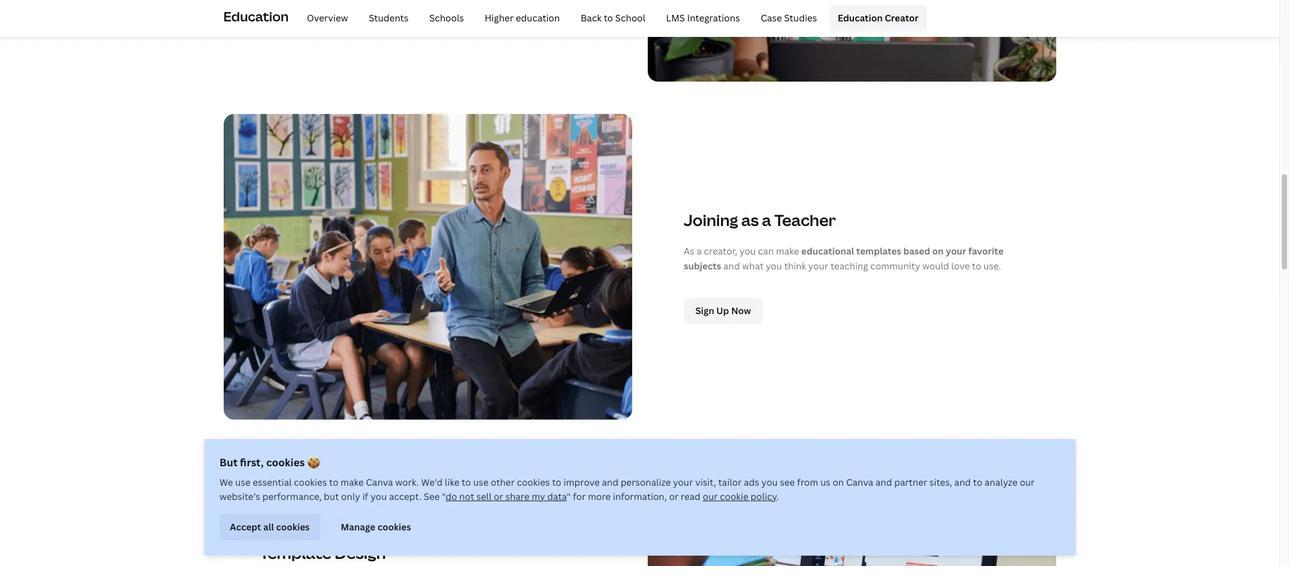 Task type: locate. For each thing, give the bounding box(es) containing it.
education teaching image
[[223, 114, 632, 420]]

your inside educational templates based on your favorite subjects
[[946, 245, 966, 258]]

cookies
[[266, 456, 305, 470], [294, 477, 327, 489], [517, 477, 550, 489], [276, 521, 310, 534], [377, 521, 411, 534]]

0 horizontal spatial make
[[341, 477, 364, 489]]

us
[[820, 477, 831, 489]]

" left the for
[[567, 491, 571, 503]]

0 vertical spatial your
[[946, 245, 966, 258]]

and right sites,
[[954, 477, 971, 489]]

schools link
[[422, 5, 472, 31]]

love
[[951, 260, 970, 272]]

our down 'visit,'
[[703, 491, 718, 503]]

0 horizontal spatial education
[[223, 8, 289, 25]]

you right if
[[371, 491, 387, 503]]

but first, cookies 🍪
[[220, 456, 320, 470]]

to
[[604, 12, 613, 24], [972, 260, 981, 272], [329, 477, 338, 489], [462, 477, 471, 489], [552, 477, 561, 489], [973, 477, 982, 489]]

0 vertical spatial our
[[1020, 477, 1035, 489]]

1 horizontal spatial use
[[473, 477, 489, 489]]

make up think
[[776, 245, 799, 258]]

education for education
[[223, 8, 289, 25]]

1 vertical spatial make
[[341, 477, 364, 489]]

you down "can"
[[766, 260, 782, 272]]

use up website's at left
[[235, 477, 251, 489]]

0 horizontal spatial on
[[833, 477, 844, 489]]

1 canva from the left
[[366, 477, 393, 489]]

use up sell at the bottom of the page
[[473, 477, 489, 489]]

0 horizontal spatial canva
[[366, 477, 393, 489]]

a right the 'as' on the top right of the page
[[697, 245, 702, 258]]

"
[[442, 491, 446, 503], [567, 491, 571, 503]]

or
[[494, 491, 503, 503], [669, 491, 679, 503]]

and down as a creator, you can make
[[723, 260, 740, 272]]

education
[[223, 8, 289, 25], [838, 12, 883, 24]]

to right like
[[462, 477, 471, 489]]

1 horizontal spatial a
[[762, 209, 771, 231]]

our cookie policy link
[[703, 491, 777, 503]]

accept all cookies button
[[220, 515, 320, 541]]

0 horizontal spatial your
[[673, 477, 693, 489]]

partner
[[894, 477, 927, 489]]

from
[[797, 477, 818, 489]]

cookies down 🍪
[[294, 477, 327, 489]]

0 vertical spatial on
[[932, 245, 944, 258]]

1 horizontal spatial on
[[932, 245, 944, 258]]

or right sell at the bottom of the page
[[494, 491, 503, 503]]

creator
[[885, 12, 919, 24]]

a right the as
[[762, 209, 771, 231]]

or left read
[[669, 491, 679, 503]]

template design
[[260, 543, 386, 564]]

0 vertical spatial make
[[776, 245, 799, 258]]

1 horizontal spatial education
[[838, 12, 883, 24]]

education for education creator
[[838, 12, 883, 24]]

but
[[324, 491, 339, 503]]

1 horizontal spatial our
[[1020, 477, 1035, 489]]

1 vertical spatial our
[[703, 491, 718, 503]]

your inside the we use essential cookies to make canva work. we'd like to use other cookies to improve and personalize your visit, tailor ads you see from us on canva and partner sites, and to analyze our website's performance, but only if you accept. see "
[[673, 477, 693, 489]]

1 horizontal spatial your
[[808, 260, 828, 272]]

2 canva from the left
[[846, 477, 873, 489]]

1 vertical spatial on
[[833, 477, 844, 489]]

cookies up my
[[517, 477, 550, 489]]

canva up if
[[366, 477, 393, 489]]

your
[[946, 245, 966, 258], [808, 260, 828, 272], [673, 477, 693, 489]]

our
[[1020, 477, 1035, 489], [703, 491, 718, 503]]

cookies right all
[[276, 521, 310, 534]]

we'd
[[421, 477, 443, 489]]

community
[[870, 260, 920, 272]]

1 use from the left
[[235, 477, 251, 489]]

use
[[235, 477, 251, 489], [473, 477, 489, 489]]

make inside the we use essential cookies to make canva work. we'd like to use other cookies to improve and personalize your visit, tailor ads you see from us on canva and partner sites, and to analyze our website's performance, but only if you accept. see "
[[341, 477, 364, 489]]

joining
[[684, 209, 738, 231]]

your up love
[[946, 245, 966, 258]]

1 horizontal spatial canva
[[846, 477, 873, 489]]

education inside education creator link
[[838, 12, 883, 24]]

make up the only
[[341, 477, 364, 489]]

case studies
[[761, 12, 817, 24]]

0 horizontal spatial "
[[442, 491, 446, 503]]

overview link
[[299, 5, 356, 31]]

1 horizontal spatial "
[[567, 491, 571, 503]]

0 horizontal spatial use
[[235, 477, 251, 489]]

" inside the we use essential cookies to make canva work. we'd like to use other cookies to improve and personalize your visit, tailor ads you see from us on canva and partner sites, and to analyze our website's performance, but only if you accept. see "
[[442, 491, 446, 503]]

0 horizontal spatial a
[[697, 245, 702, 258]]

cookies up essential
[[266, 456, 305, 470]]

on inside educational templates based on your favorite subjects
[[932, 245, 944, 258]]

on up would
[[932, 245, 944, 258]]

you up what
[[740, 245, 756, 258]]

cookies down accept.
[[377, 521, 411, 534]]

and up do not sell or share my data " for more information, or read our cookie policy .
[[602, 477, 618, 489]]

creator,
[[704, 245, 737, 258]]

you
[[740, 245, 756, 258], [766, 260, 782, 272], [762, 477, 778, 489], [371, 491, 387, 503]]

2 " from the left
[[567, 491, 571, 503]]

manage cookies
[[341, 521, 411, 534]]

1 horizontal spatial or
[[669, 491, 679, 503]]

your down educational
[[808, 260, 828, 272]]

education
[[516, 12, 560, 24]]

0 vertical spatial a
[[762, 209, 771, 231]]

our right analyze
[[1020, 477, 1035, 489]]

a
[[762, 209, 771, 231], [697, 245, 702, 258]]

make
[[776, 245, 799, 258], [341, 477, 364, 489]]

manage
[[341, 521, 375, 534]]

analyze
[[985, 477, 1018, 489]]

1 horizontal spatial make
[[776, 245, 799, 258]]

personalize
[[621, 477, 671, 489]]

lms integrations
[[666, 12, 740, 24]]

canva right us
[[846, 477, 873, 489]]

to left use.
[[972, 260, 981, 272]]

2 horizontal spatial your
[[946, 245, 966, 258]]

on
[[932, 245, 944, 258], [833, 477, 844, 489]]

canva
[[366, 477, 393, 489], [846, 477, 873, 489]]

your up read
[[673, 477, 693, 489]]

templates
[[856, 245, 901, 258]]

to left analyze
[[973, 477, 982, 489]]

" right 'see'
[[442, 491, 446, 503]]

1 " from the left
[[442, 491, 446, 503]]

menu bar
[[294, 5, 926, 31]]

on right us
[[833, 477, 844, 489]]

cookie
[[720, 491, 748, 503]]

ads
[[744, 477, 759, 489]]

read
[[681, 491, 701, 503]]

make for can
[[776, 245, 799, 258]]

education creator link
[[830, 5, 926, 31]]

2 vertical spatial your
[[673, 477, 693, 489]]

your for teaching
[[808, 260, 828, 272]]

1 vertical spatial your
[[808, 260, 828, 272]]

2 use from the left
[[473, 477, 489, 489]]

0 horizontal spatial or
[[494, 491, 503, 503]]

sites,
[[930, 477, 952, 489]]



Task type: describe. For each thing, give the bounding box(es) containing it.
and left partner
[[876, 477, 892, 489]]

do not sell or share my data " for more information, or read our cookie policy .
[[446, 491, 779, 503]]

essential
[[253, 477, 292, 489]]

our inside the we use essential cookies to make canva work. we'd like to use other cookies to improve and personalize your visit, tailor ads you see from us on canva and partner sites, and to analyze our website's performance, but only if you accept. see "
[[1020, 477, 1035, 489]]

if
[[362, 491, 368, 503]]

menu bar containing overview
[[294, 5, 926, 31]]

see
[[780, 477, 795, 489]]

accept
[[230, 521, 261, 534]]

you up policy
[[762, 477, 778, 489]]

0 horizontal spatial our
[[703, 491, 718, 503]]

first,
[[240, 456, 264, 470]]

integrations
[[687, 12, 740, 24]]

education creator
[[838, 12, 919, 24]]

work.
[[395, 477, 419, 489]]

website's
[[220, 491, 260, 503]]

template
[[260, 543, 331, 564]]

as
[[741, 209, 759, 231]]

overview
[[307, 12, 348, 24]]

use.
[[984, 260, 1001, 272]]

my
[[532, 491, 545, 503]]

case
[[761, 12, 782, 24]]

do
[[446, 491, 457, 503]]

to up but
[[329, 477, 338, 489]]

school
[[615, 12, 645, 24]]

what
[[742, 260, 764, 272]]

favorite
[[968, 245, 1004, 258]]

educational
[[801, 245, 854, 258]]

students
[[369, 12, 409, 24]]

🍪
[[307, 456, 320, 470]]

for
[[573, 491, 586, 503]]

1 or from the left
[[494, 491, 503, 503]]

see
[[424, 491, 440, 503]]

studies
[[784, 12, 817, 24]]

other
[[491, 477, 515, 489]]

teacher
[[774, 209, 836, 231]]

and what you think your teaching community would love to use.
[[721, 260, 1001, 272]]

performance,
[[262, 491, 322, 503]]

back to school link
[[573, 5, 653, 31]]

to up 'data'
[[552, 477, 561, 489]]

educational templates based on your favorite subjects
[[684, 245, 1004, 272]]

visit,
[[695, 477, 716, 489]]

as
[[684, 245, 694, 258]]

subjects
[[684, 260, 721, 272]]

would
[[922, 260, 949, 272]]

accept all cookies
[[230, 521, 310, 534]]

policy
[[751, 491, 777, 503]]

make for to
[[341, 477, 364, 489]]

more
[[588, 491, 611, 503]]

improve
[[564, 477, 600, 489]]

as a creator, you can make
[[684, 245, 801, 258]]

can
[[758, 245, 774, 258]]

1 vertical spatial a
[[697, 245, 702, 258]]

lms
[[666, 12, 685, 24]]

your for favorite
[[946, 245, 966, 258]]

but
[[220, 456, 238, 470]]

we
[[220, 477, 233, 489]]

like
[[445, 477, 460, 489]]

2 or from the left
[[669, 491, 679, 503]]

cookies inside manage cookies button
[[377, 521, 411, 534]]

based
[[903, 245, 930, 258]]

we use essential cookies to make canva work. we'd like to use other cookies to improve and personalize your visit, tailor ads you see from us on canva and partner sites, and to analyze our website's performance, but only if you accept. see "
[[220, 477, 1035, 503]]

schools
[[429, 12, 464, 24]]

all
[[263, 521, 274, 534]]

teaching
[[831, 260, 868, 272]]

only
[[341, 491, 360, 503]]

back
[[581, 12, 602, 24]]

to right back
[[604, 12, 613, 24]]

not
[[459, 491, 474, 503]]

cookies inside accept all cookies button
[[276, 521, 310, 534]]

higher
[[485, 12, 514, 24]]

share
[[505, 491, 529, 503]]

higher education link
[[477, 5, 568, 31]]

tailor
[[718, 477, 742, 489]]

lms integrations link
[[658, 5, 748, 31]]

design
[[335, 543, 386, 564]]

students link
[[361, 5, 416, 31]]

do not sell or share my data link
[[446, 491, 567, 503]]

.
[[777, 491, 779, 503]]

information,
[[613, 491, 667, 503]]

joining as a teacher
[[684, 209, 836, 231]]

case studies link
[[753, 5, 825, 31]]

higher education
[[485, 12, 560, 24]]

back to school
[[581, 12, 645, 24]]

manage cookies button
[[330, 515, 421, 541]]

think
[[784, 260, 806, 272]]

sell
[[477, 491, 492, 503]]

data
[[547, 491, 567, 503]]

on inside the we use essential cookies to make canva work. we'd like to use other cookies to improve and personalize your visit, tailor ads you see from us on canva and partner sites, and to analyze our website's performance, but only if you accept. see "
[[833, 477, 844, 489]]



Task type: vqa. For each thing, say whether or not it's contained in the screenshot.
Design
yes



